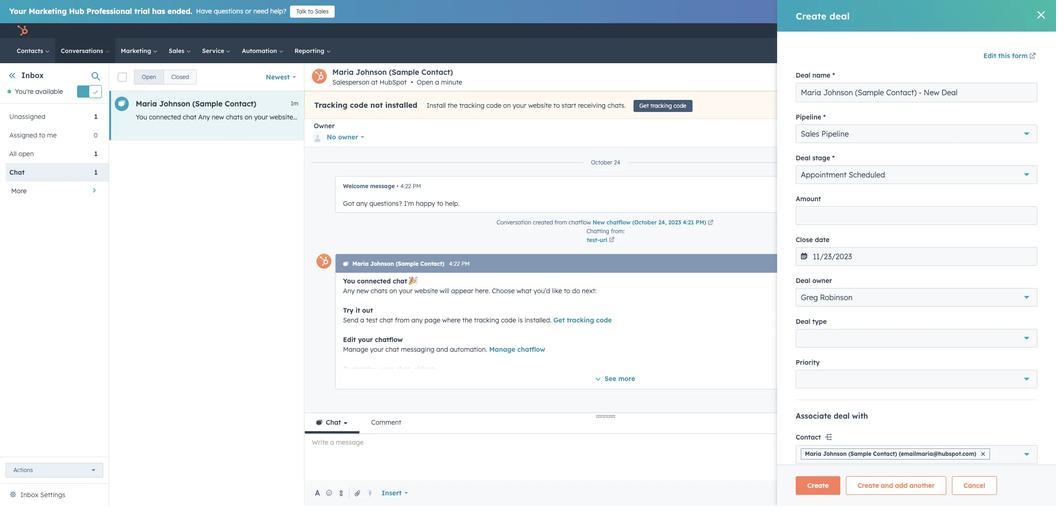 Task type: locate. For each thing, give the bounding box(es) containing it.
service
[[202, 47, 226, 54]]

see inside see the businesses or organizations associated with this record.
[[917, 183, 928, 191]]

0 vertical spatial (0)
[[966, 163, 975, 171]]

0 horizontal spatial like
[[407, 113, 417, 121]]

you'd inside you connected chat 🎉 any new chats on your website will appear here. choose what you'd like to do next:
[[534, 287, 550, 295]]

caret image left other
[[915, 227, 920, 229]]

4:22 up you connected chat 🎉 any new chats on your website will appear here. choose what you'd like to do next:
[[449, 260, 460, 267]]

owner
[[338, 133, 358, 141]]

connected left 🎉
[[357, 277, 391, 285]]

a inside row
[[500, 113, 504, 121]]

conversations
[[948, 224, 994, 232], [932, 244, 975, 252]]

(0) inside dropdown button
[[948, 346, 957, 354]]

your inside row
[[254, 113, 268, 121]]

out inside try it out send a test chat from any page where the tracking code is installed. get tracking code
[[362, 306, 373, 315]]

or
[[245, 7, 252, 15], [976, 183, 983, 191]]

1 horizontal spatial for
[[990, 460, 998, 468]]

hub
[[69, 7, 84, 16]]

inbox up you're available
[[21, 71, 44, 80]]

1 horizontal spatial chat
[[326, 418, 341, 427]]

0 horizontal spatial close image
[[890, 103, 895, 108]]

welcome
[[343, 183, 368, 190]]

link opens in a new window image for topmost link opens in a new window image
[[708, 220, 713, 226]]

is down get tracking code button
[[658, 113, 662, 121]]

connected inside row
[[149, 113, 181, 121]]

conversations inside dropdown button
[[948, 224, 994, 232]]

0 vertical spatial caret image
[[915, 227, 920, 229]]

main content
[[109, 0, 1056, 506]]

or left need
[[245, 7, 252, 15]]

like up 'get tracking code' link
[[552, 287, 562, 295]]

link opens in a new window image inside new chatflow (october 24, 2023 4:21 pm) link
[[708, 220, 713, 226]]

1 vertical spatial (sample
[[192, 99, 223, 108]]

1 horizontal spatial test
[[506, 113, 517, 121]]

or up record.
[[976, 183, 983, 191]]

here. up try it out send a test chat from any page where the tracking code is installed. get tracking code
[[475, 287, 490, 295]]

1 vertical spatial on
[[245, 113, 252, 121]]

chatflow up customize your chat widget
[[375, 336, 403, 344]]

caret image
[[915, 166, 920, 168]]

is inside row
[[658, 113, 662, 121]]

0 horizontal spatial on
[[245, 113, 252, 121]]

1
[[94, 113, 98, 121], [94, 150, 98, 158], [94, 168, 98, 177]]

no owner
[[327, 133, 358, 141]]

chats inside you connected chat 🎉 any new chats on your website will appear here. choose what you'd like to do next:
[[371, 287, 388, 295]]

search image
[[1037, 47, 1043, 54]]

your inside use tickets to track all your customer's questions and requests for help.
[[987, 449, 1000, 457]]

to inside row
[[419, 113, 426, 121]]

receiving
[[578, 101, 606, 110]]

group down sales link
[[134, 70, 197, 84]]

tickets
[[930, 449, 950, 457]]

manage down edit
[[343, 345, 368, 354]]

0 vertical spatial maria
[[332, 67, 354, 77]]

all inside use tickets to track all your customer's questions and requests for help.
[[978, 449, 985, 457]]

0 vertical spatial test
[[506, 113, 517, 121]]

will up try it out send a test chat from any page where the tracking code is installed. get tracking code
[[440, 287, 449, 295]]

create a deal
[[964, 398, 1000, 405]]

caret image inside other conversations (0) dropdown button
[[915, 227, 920, 229]]

any
[[198, 113, 210, 121], [343, 287, 355, 295]]

Search HubSpot search field
[[926, 43, 1039, 59]]

0 horizontal spatial out
[[362, 306, 373, 315]]

0 vertical spatial page
[[564, 113, 580, 121]]

try up edit
[[343, 306, 354, 315]]

link opens in a new window image inside test-url 'link'
[[609, 238, 615, 243]]

chat inside button
[[326, 418, 341, 427]]

conversations down other conversations (0)
[[932, 244, 975, 252]]

track up requests
[[960, 449, 976, 457]]

the right install
[[448, 101, 458, 110]]

any right got at top left
[[356, 199, 368, 208]]

on inside row
[[245, 113, 252, 121]]

0 horizontal spatial for
[[948, 126, 955, 133]]

contact) for maria johnson (sample contact) salesperson at hubspot • open a minute
[[421, 67, 453, 77]]

conversations for other
[[948, 224, 994, 232]]

0 horizontal spatial chat
[[9, 168, 25, 177]]

on
[[503, 101, 511, 110], [245, 113, 252, 121], [389, 287, 397, 295]]

0 vertical spatial get
[[639, 102, 649, 109]]

code inside button
[[674, 102, 687, 109]]

2 group from the left
[[1015, 70, 1049, 84]]

calling icon image
[[914, 27, 922, 35]]

1 horizontal spatial 4:22
[[449, 260, 460, 267]]

message
[[370, 183, 395, 190]]

for right basis
[[948, 126, 955, 133]]

johnson inside maria johnson (sample contact) salesperson at hubspot • open a minute
[[356, 67, 387, 77]]

2 vertical spatial maria
[[352, 260, 369, 267]]

24
[[614, 159, 620, 166]]

any down "start" on the top right of page
[[551, 113, 562, 121]]

this
[[967, 194, 978, 202], [980, 293, 991, 302]]

minute
[[441, 78, 462, 86]]

0 horizontal spatial new
[[212, 113, 224, 121]]

1 vertical spatial 1
[[94, 150, 98, 158]]

all inside use deals to track all your revenue opportunities.
[[974, 366, 981, 374]]

on inside tracking code not installed alert
[[503, 101, 511, 110]]

inbox for inbox settings
[[20, 491, 38, 499]]

link opens in a new window image right url at the top right of the page
[[609, 236, 615, 245]]

questions down tickets
[[917, 460, 946, 468]]

0 horizontal spatial or
[[245, 7, 252, 15]]

sales up closed
[[169, 47, 186, 54]]

(sample inside maria johnson (sample contact) salesperson at hubspot • open a minute
[[389, 67, 419, 77]]

next:
[[437, 113, 452, 121], [582, 287, 597, 295]]

track inside use tickets to track all your customer's questions and requests for help.
[[960, 449, 976, 457]]

contact) for maria johnson (sample contact) 4:22 pm
[[420, 260, 444, 267]]

you'd inside live chat from maria johnson (sample contact) with context you connected chat
any new chats on your website will appear here. choose what you'd like to do next:

try it out 
send a test chat from any page where the tracking code is installed: https://app.hubs row
[[389, 113, 405, 121]]

link opens in a new window image
[[708, 220, 713, 226], [609, 238, 615, 243]]

1 horizontal spatial new
[[357, 287, 369, 295]]

track for questions
[[960, 449, 976, 457]]

professional
[[87, 7, 132, 16]]

1 vertical spatial test
[[366, 316, 378, 324]]

(sample down the closed 'button'
[[192, 99, 223, 108]]

0 horizontal spatial create
[[917, 293, 937, 302]]

2 vertical spatial (sample
[[396, 260, 419, 267]]

start
[[562, 101, 576, 110]]

get inside try it out send a test chat from any page where the tracking code is installed. get tracking code
[[553, 316, 565, 324]]

connected down maria johnson (sample contact)
[[149, 113, 181, 121]]

track inside use deals to track all your revenue opportunities.
[[957, 366, 972, 374]]

0 horizontal spatial marketing
[[29, 7, 67, 16]]

test-url link
[[587, 236, 625, 245]]

pm up the i'm
[[413, 183, 421, 190]]

you for you connected chat any new chats on your website will appear here. choose what you'd like to do next:  try it out  send a test chat from any page where the tracking code is installed: https://app.hubs
[[136, 113, 147, 121]]

live
[[988, 244, 998, 252]]

all open
[[9, 150, 34, 158]]

any up messaging
[[411, 316, 423, 324]]

0 vertical spatial next:
[[437, 113, 452, 121]]

talk
[[296, 8, 306, 15]]

appear up owner
[[306, 113, 329, 121]]

track down deals (0) dropdown button
[[957, 366, 972, 374]]

see inside button
[[605, 375, 616, 383]]

next: down install
[[437, 113, 452, 121]]

1 horizontal spatial •
[[411, 78, 413, 86]]

0 horizontal spatial 4:22
[[400, 183, 411, 190]]

1 group from the left
[[134, 70, 197, 84]]

you inside you connected chat 🎉 any new chats on your website will appear here. choose what you'd like to do next:
[[343, 277, 355, 285]]

next: inside row
[[437, 113, 452, 121]]

website left "start" on the top right of page
[[528, 101, 552, 110]]

website
[[528, 101, 552, 110], [270, 113, 293, 121], [414, 287, 438, 295]]

1 vertical spatial do
[[572, 287, 580, 295]]

0 vertical spatial conversations
[[948, 224, 994, 232]]

choose
[[347, 113, 370, 121], [492, 287, 515, 295]]

• right hubspot
[[411, 78, 413, 86]]

contact) inside row
[[225, 99, 256, 108]]

(sample up 🎉
[[396, 260, 419, 267]]

it inside try it out send a test chat from any page where the tracking code is installed. get tracking code
[[356, 306, 360, 315]]

caret image inside deals (0) dropdown button
[[915, 349, 920, 351]]

0 horizontal spatial do
[[427, 113, 435, 121]]

group down search button
[[1015, 70, 1049, 84]]

it
[[465, 113, 469, 121], [356, 306, 360, 315]]

a inside try it out send a test chat from any page where the tracking code is installed. get tracking code
[[360, 316, 364, 324]]

other conversations (0) button
[[907, 215, 1047, 240]]

link opens in a new window image right the pm)
[[708, 219, 713, 227]]

help. right happy
[[445, 199, 460, 208]]

0 vertical spatial 4:22
[[400, 183, 411, 190]]

group
[[134, 70, 197, 84], [1015, 70, 1049, 84]]

insert
[[382, 489, 402, 497]]

tracking right "installed."
[[567, 316, 594, 324]]

conversations up past conversations will live here.
[[948, 224, 994, 232]]

what down not
[[372, 113, 387, 121]]

customize
[[343, 365, 377, 373]]

1 horizontal spatial any
[[343, 287, 355, 295]]

questions right the have
[[214, 7, 243, 15]]

use left deals
[[917, 366, 928, 374]]

1 horizontal spatial questions
[[917, 460, 946, 468]]

0 horizontal spatial see
[[605, 375, 616, 383]]

https://app.hubs
[[693, 113, 745, 121]]

0 vertical spatial connected
[[149, 113, 181, 121]]

link opens in a new window image for link opens in a new window image inside test-url 'link'
[[609, 238, 615, 243]]

1 1 from the top
[[94, 113, 98, 121]]

assigned
[[9, 131, 37, 140]]

see for see the businesses or organizations associated with this record.
[[917, 183, 928, 191]]

1 vertical spatial questions
[[917, 460, 946, 468]]

connected inside you connected chat 🎉 any new chats on your website will appear here. choose what you'd like to do next:
[[357, 277, 391, 285]]

1 horizontal spatial like
[[552, 287, 562, 295]]

0 vertical spatial see
[[917, 183, 928, 191]]

help. down customer's on the bottom right of the page
[[1000, 460, 1015, 468]]

automation
[[242, 47, 279, 54]]

inbox left settings
[[20, 491, 38, 499]]

for inside use tickets to track all your customer's questions and requests for help.
[[990, 460, 998, 468]]

1 vertical spatial it
[[356, 306, 360, 315]]

1 horizontal spatial open
[[417, 78, 433, 86]]

1 vertical spatial johnson
[[159, 99, 190, 108]]

new
[[593, 219, 605, 226]]

settings image
[[969, 27, 977, 36]]

0 vertical spatial choose
[[347, 113, 370, 121]]

deals
[[930, 366, 947, 374]]

where up edit your chatflow manage your chat messaging and automation. manage chatflow
[[442, 316, 461, 324]]

this left conversation.
[[980, 293, 991, 302]]

test inside row
[[506, 113, 517, 121]]

from:
[[611, 228, 625, 235]]

•
[[411, 78, 413, 86], [397, 183, 399, 190]]

chatflow left new
[[569, 219, 591, 226]]

test-
[[587, 236, 600, 243]]

0 vertical spatial any
[[198, 113, 210, 121]]

from down install the tracking code on your website to start receiving chats.
[[535, 113, 549, 121]]

will left live
[[977, 244, 986, 252]]

code inside row
[[641, 113, 656, 121]]

link opens in a new window image
[[708, 219, 713, 227], [609, 236, 615, 245]]

0 horizontal spatial send
[[343, 316, 358, 324]]

0 horizontal spatial link opens in a new window image
[[609, 238, 615, 243]]

notifications button
[[980, 23, 996, 38]]

next: up 'get tracking code' link
[[582, 287, 597, 295]]

3 1 from the top
[[94, 168, 98, 177]]

a inside maria johnson (sample contact) salesperson at hubspot • open a minute
[[435, 78, 439, 86]]

any inside row
[[551, 113, 562, 121]]

open inside maria johnson (sample contact) salesperson at hubspot • open a minute
[[417, 78, 433, 86]]

1 use from the top
[[917, 366, 928, 374]]

1 vertical spatial conversations
[[932, 244, 975, 252]]

create
[[917, 293, 937, 302], [964, 398, 982, 405]]

0 horizontal spatial try
[[343, 306, 354, 315]]

0 horizontal spatial here.
[[330, 113, 345, 121]]

this right with
[[967, 194, 978, 202]]

track for opportunities.
[[957, 366, 972, 374]]

where
[[582, 113, 600, 121], [442, 316, 461, 324]]

any inside you connected chat 🎉 any new chats on your website will appear here. choose what you'd like to do next:
[[343, 287, 355, 295]]

0 horizontal spatial what
[[372, 113, 387, 121]]

johnson for maria johnson (sample contact) 4:22 pm
[[370, 260, 394, 267]]

your inside use deals to track all your revenue opportunities.
[[983, 366, 996, 374]]

0 vertical spatial inbox
[[21, 71, 44, 80]]

record.
[[979, 194, 1001, 202]]

0 horizontal spatial help.
[[445, 199, 460, 208]]

is inside try it out send a test chat from any page where the tracking code is installed. get tracking code
[[518, 316, 523, 324]]

here. down tracking on the top
[[330, 113, 345, 121]]

is left "installed."
[[518, 316, 523, 324]]

0 vertical spatial what
[[372, 113, 387, 121]]

use left tickets
[[917, 449, 928, 457]]

tracking code not installed alert
[[304, 91, 907, 119]]

tracking down minute
[[459, 101, 485, 110]]

menu
[[858, 23, 1045, 38]]

connected for you connected chat any new chats on your website will appear here. choose what you'd like to do next:  try it out  send a test chat from any page where the tracking code is installed: https://app.hubs
[[149, 113, 181, 121]]

you
[[136, 113, 147, 121], [343, 277, 355, 285]]

1 vertical spatial see
[[605, 375, 616, 383]]

2 vertical spatial (0)
[[948, 346, 957, 354]]

will inside row
[[295, 113, 305, 121]]

website down 1m
[[270, 113, 293, 121]]

you'd up "installed."
[[534, 287, 550, 295]]

1 vertical spatial connected
[[357, 277, 391, 285]]

and down tickets
[[948, 460, 960, 468]]

here. right live
[[1000, 244, 1015, 252]]

see up 'associated'
[[917, 183, 928, 191]]

october
[[591, 159, 612, 166]]

2 1 from the top
[[94, 150, 98, 158]]

past
[[917, 244, 930, 252]]

0 vertical spatial send
[[483, 113, 498, 121]]

choose inside you connected chat 🎉 any new chats on your website will appear here. choose what you'd like to do next:
[[492, 287, 515, 295]]

where inside row
[[582, 113, 600, 121]]

0 vertical spatial contact)
[[421, 67, 453, 77]]

close image inside tracking code not installed alert
[[890, 103, 895, 108]]

manage right automation.
[[489, 345, 515, 354]]

where inside try it out send a test chat from any page where the tracking code is installed. get tracking code
[[442, 316, 461, 324]]

the up 'associated'
[[930, 183, 940, 191]]

choose down tracking code not installed
[[347, 113, 370, 121]]

(0) up businesses
[[966, 163, 975, 171]]

2 caret image from the top
[[915, 349, 920, 351]]

1 horizontal spatial sales
[[315, 8, 329, 15]]

do down install
[[427, 113, 435, 121]]

(0) right deals
[[948, 346, 957, 354]]

pm up you connected chat 🎉 any new chats on your website will appear here. choose what you'd like to do next:
[[461, 260, 470, 267]]

the inside row
[[602, 113, 612, 121]]

installed
[[385, 101, 418, 110]]

chat inside edit your chatflow manage your chat messaging and automation. manage chatflow
[[386, 345, 399, 354]]

you for you connected chat 🎉 any new chats on your website will appear here. choose what you'd like to do next:
[[343, 277, 355, 285]]

track
[[957, 366, 972, 374], [960, 449, 976, 457]]

associated deals region
[[917, 364, 1047, 409]]

chats down maria johnson (sample contact)
[[226, 113, 243, 121]]

contacts
[[17, 47, 45, 54]]

chatflow up from:
[[607, 219, 631, 226]]

(sample for maria johnson (sample contact) 4:22 pm
[[396, 260, 419, 267]]

installed:
[[664, 113, 691, 121]]

close image left lead
[[890, 103, 895, 108]]

reporting
[[295, 47, 326, 54]]

do inside you connected chat 🎉 any new chats on your website will appear here. choose what you'd like to do next:
[[572, 287, 580, 295]]

legal
[[917, 126, 931, 133]]

0 vertical spatial out
[[471, 113, 481, 121]]

use inside use tickets to track all your customer's questions and requests for help.
[[917, 449, 928, 457]]

sales right talk on the top left of the page
[[315, 8, 329, 15]]

1 horizontal spatial any
[[411, 316, 423, 324]]

4:22 up the i'm
[[400, 183, 411, 190]]

0 horizontal spatial test
[[366, 316, 378, 324]]

maria inside row
[[136, 99, 157, 108]]

use inside use deals to track all your revenue opportunities.
[[917, 366, 928, 374]]

1 caret image from the top
[[915, 227, 920, 229]]

you connected chat 🎉 any new chats on your website will appear here. choose what you'd like to do next:
[[343, 277, 597, 295]]

all for revenue
[[974, 366, 981, 374]]

all up requests
[[978, 449, 985, 457]]

get tracking code button
[[633, 100, 693, 112]]

0 vertical spatial is
[[658, 113, 662, 121]]

marketing up open button
[[121, 47, 153, 54]]

1 vertical spatial will
[[977, 244, 986, 252]]

actions button
[[6, 463, 103, 478]]

help?
[[270, 7, 286, 15]]

any inside try it out send a test chat from any page where the tracking code is installed. get tracking code
[[411, 316, 423, 324]]

like down installed
[[407, 113, 417, 121]]

your
[[9, 7, 26, 16]]

any
[[551, 113, 562, 121], [356, 199, 368, 208], [411, 316, 423, 324]]

send
[[483, 113, 498, 121], [343, 316, 358, 324], [864, 490, 878, 496]]

open inside open button
[[142, 73, 156, 80]]

will down 1m
[[295, 113, 305, 121]]

0 horizontal spatial website
[[270, 113, 293, 121]]

(sample inside row
[[192, 99, 223, 108]]

1 vertical spatial for
[[990, 460, 998, 468]]

2 use from the top
[[917, 449, 928, 457]]

you'd down installed
[[389, 113, 405, 121]]

1 horizontal spatial is
[[658, 113, 662, 121]]

widget
[[412, 365, 434, 373]]

1 vertical spatial any
[[356, 199, 368, 208]]

0 horizontal spatial next:
[[437, 113, 452, 121]]

contact) for maria johnson (sample contact)
[[225, 99, 256, 108]]

0 horizontal spatial manage
[[343, 345, 368, 354]]

1 horizontal spatial next:
[[582, 287, 597, 295]]

open down the marketing link
[[142, 73, 156, 80]]

and inside use tickets to track all your customer's questions and requests for help.
[[948, 460, 960, 468]]

close image
[[1034, 8, 1041, 15], [890, 103, 895, 108]]

1 horizontal spatial on
[[389, 287, 397, 295]]

conversation
[[497, 219, 531, 226]]

1 horizontal spatial you
[[343, 277, 355, 285]]

0 horizontal spatial connected
[[149, 113, 181, 121]]

where down receiving
[[582, 113, 600, 121]]

🎉
[[409, 277, 417, 285]]

caret image
[[915, 227, 920, 229], [915, 349, 920, 351]]

1 horizontal spatial it
[[465, 113, 469, 121]]

choose up try it out send a test chat from any page where the tracking code is installed. get tracking code
[[492, 287, 515, 295]]

caret image left deals
[[915, 349, 920, 351]]

try inside try it out send a test chat from any page where the tracking code is installed. get tracking code
[[343, 306, 354, 315]]

out inside row
[[471, 113, 481, 121]]

what inside you connected chat 🎉 any new chats on your website will appear here. choose what you'd like to do next:
[[517, 287, 532, 295]]

send button
[[857, 486, 886, 501]]

companies (0)
[[928, 163, 975, 171]]

(sample
[[389, 67, 419, 77], [192, 99, 223, 108], [396, 260, 419, 267]]

to inside "button"
[[308, 8, 313, 15]]

hubspot link
[[11, 25, 35, 36]]

tracking up installed:
[[650, 102, 672, 109]]

and
[[436, 345, 448, 354], [948, 460, 960, 468]]

the up automation.
[[462, 316, 472, 324]]

messaging
[[401, 345, 434, 354]]

live chat from maria johnson (sample contact) with context you connected chat
any new chats on your website will appear here. choose what you'd like to do next:

try it out 
send a test chat from any page where the tracking code is installed: https://app.hubs row
[[109, 91, 745, 140]]

see for see more
[[605, 375, 616, 383]]

1 horizontal spatial here.
[[475, 287, 490, 295]]

from up messaging
[[395, 316, 410, 324]]

1 horizontal spatial and
[[948, 460, 960, 468]]

questions inside your marketing hub professional trial has ended. have questions or need help?
[[214, 7, 243, 15]]

salesperson
[[332, 78, 370, 86]]

0 horizontal spatial group
[[134, 70, 197, 84]]

0 horizontal spatial any
[[198, 113, 210, 121]]

johnson inside live chat from maria johnson (sample contact) with context you connected chat
any new chats on your website will appear here. choose what you'd like to do next:

try it out 
send a test chat from any page where the tracking code is installed: https://app.hubs row
[[159, 99, 190, 108]]

(sample up hubspot
[[389, 67, 419, 77]]

like inside live chat from maria johnson (sample contact) with context you connected chat
any new chats on your website will appear here. choose what you'd like to do next:

try it out 
send a test chat from any page where the tracking code is installed: https://app.hubs row
[[407, 113, 417, 121]]

here.
[[330, 113, 345, 121], [1000, 244, 1015, 252], [475, 287, 490, 295]]

Closed button
[[163, 70, 197, 84]]

upgrade image
[[865, 27, 873, 36]]

link opens in a new window image right the pm)
[[708, 220, 713, 226]]

chats down maria johnson (sample contact) 4:22 pm at the bottom left of the page
[[371, 287, 388, 295]]

requests
[[962, 460, 988, 468]]

1 vertical spatial track
[[960, 449, 976, 457]]

0 vertical spatial where
[[582, 113, 600, 121]]

tracking
[[459, 101, 485, 110], [650, 102, 672, 109], [614, 113, 639, 121], [474, 316, 499, 324], [567, 316, 594, 324]]

maria for maria johnson (sample contact) 4:22 pm
[[352, 260, 369, 267]]

appear up try it out send a test chat from any page where the tracking code is installed. get tracking code
[[451, 287, 473, 295]]

hubspot image
[[17, 25, 28, 36]]

for right requests
[[990, 460, 998, 468]]

chat
[[183, 113, 196, 121], [519, 113, 533, 121], [393, 277, 407, 285], [380, 316, 393, 324], [386, 345, 399, 354], [396, 365, 410, 373]]

2 vertical spatial any
[[411, 316, 423, 324]]

1 vertical spatial out
[[362, 306, 373, 315]]

1 horizontal spatial create
[[964, 398, 982, 405]]

more
[[11, 187, 27, 195]]

maria for maria johnson (sample contact) salesperson at hubspot • open a minute
[[332, 67, 354, 77]]

1 vertical spatial and
[[948, 460, 960, 468]]

website down 🎉
[[414, 287, 438, 295]]

(sample for maria johnson (sample contact) salesperson at hubspot • open a minute
[[389, 67, 419, 77]]

the down 'chats.'
[[602, 113, 612, 121]]

1 vertical spatial appear
[[451, 287, 473, 295]]

johnson
[[356, 67, 387, 77], [159, 99, 190, 108], [370, 260, 394, 267]]

use tickets to track all your customer's questions and requests for help.
[[917, 449, 1035, 468]]

tracking down 'chats.'
[[614, 113, 639, 121]]

2 horizontal spatial on
[[503, 101, 511, 110]]

• inside maria johnson (sample contact) salesperson at hubspot • open a minute
[[411, 78, 413, 86]]

menu item
[[907, 23, 909, 38]]

try down minute
[[454, 113, 463, 121]]

do up 'get tracking code' link
[[572, 287, 580, 295]]

0 horizontal spatial appear
[[306, 113, 329, 121]]

0 vertical spatial johnson
[[356, 67, 387, 77]]

1 vertical spatial any
[[343, 287, 355, 295]]

new inside row
[[212, 113, 224, 121]]

1 vertical spatial new
[[357, 287, 369, 295]]

1 horizontal spatial try
[[454, 113, 463, 121]]

create left deal
[[964, 398, 982, 405]]

page down "start" on the top right of page
[[564, 113, 580, 121]]

1 horizontal spatial marketing
[[121, 47, 153, 54]]

1 horizontal spatial help.
[[1000, 460, 1015, 468]]

manage
[[343, 345, 368, 354], [489, 345, 515, 354]]

open
[[142, 73, 156, 80], [417, 78, 433, 86]]

automation.
[[450, 345, 487, 354]]

insert button
[[376, 484, 414, 503]]

(0) up live
[[996, 224, 1005, 232]]

0 vertical spatial try
[[454, 113, 463, 121]]

you'd
[[389, 113, 405, 121], [534, 287, 550, 295]]

a inside button
[[983, 398, 987, 405]]

page inside row
[[564, 113, 580, 121]]

0 vertical spatial all
[[974, 366, 981, 374]]

questions
[[214, 7, 243, 15], [917, 460, 946, 468]]

what up "installed."
[[517, 287, 532, 295]]

all for customer's
[[978, 449, 985, 457]]



Task type: describe. For each thing, give the bounding box(es) containing it.
marketing link
[[115, 38, 163, 63]]

send inside live chat from maria johnson (sample contact) with context you connected chat
any new chats on your website will appear here. choose what you'd like to do next:

try it out 
send a test chat from any page where the tracking code is installed: https://app.hubs row
[[483, 113, 498, 121]]

inbox settings
[[20, 491, 65, 499]]

send inside try it out send a test chat from any page where the tracking code is installed. get tracking code
[[343, 316, 358, 324]]

0 vertical spatial pm
[[413, 183, 421, 190]]

0 horizontal spatial •
[[397, 183, 399, 190]]

what inside live chat from maria johnson (sample contact) with context you connected chat
any new chats on your website will appear here. choose what you'd like to do next:

try it out 
send a test chat from any page where the tracking code is installed: https://app.hubs row
[[372, 113, 387, 121]]

caret image for deals (0) dropdown button
[[915, 349, 920, 351]]

send group
[[857, 486, 900, 501]]

here. inside row
[[330, 113, 345, 121]]

2 manage from the left
[[489, 345, 515, 354]]

url
[[600, 236, 607, 243]]

with
[[952, 194, 965, 202]]

tracking inside button
[[650, 102, 672, 109]]

to inside use tickets to track all your customer's questions and requests for help.
[[952, 449, 959, 457]]

use deals to track all your revenue opportunities.
[[917, 366, 1022, 385]]

contact's
[[987, 126, 1011, 133]]

you're
[[15, 87, 34, 96]]

music button
[[998, 23, 1044, 38]]

upgrade
[[875, 28, 901, 35]]

1m
[[291, 100, 298, 107]]

chatting
[[587, 228, 609, 235]]

talk to sales
[[296, 8, 329, 15]]

website inside tracking code not installed alert
[[528, 101, 552, 110]]

24,
[[659, 219, 667, 226]]

deals (0)
[[928, 346, 957, 354]]

need
[[253, 7, 268, 15]]

pm)
[[696, 219, 706, 226]]

data
[[1012, 126, 1025, 133]]

like inside you connected chat 🎉 any new chats on your website will appear here. choose what you'd like to do next:
[[552, 287, 562, 295]]

4:21
[[683, 219, 694, 226]]

chat inside try it out send a test chat from any page where the tracking code is installed. get tracking code
[[380, 316, 393, 324]]

your inside tracking code not installed alert
[[513, 101, 526, 110]]

to inside use deals to track all your revenue opportunities.
[[948, 366, 955, 374]]

test-url
[[587, 236, 607, 243]]

1 vertical spatial marketing
[[121, 47, 153, 54]]

ended.
[[168, 7, 192, 16]]

get inside button
[[639, 102, 649, 109]]

created
[[533, 219, 553, 226]]

automation link
[[236, 38, 289, 63]]

has
[[152, 7, 165, 16]]

at
[[371, 78, 378, 86]]

actions
[[13, 467, 33, 474]]

from right created
[[555, 219, 567, 226]]

sales inside talk to sales "button"
[[315, 8, 329, 15]]

choose inside row
[[347, 113, 370, 121]]

main content containing maria johnson (sample contact)
[[109, 0, 1056, 506]]

past conversations will live here.
[[917, 244, 1015, 252]]

opportunities.
[[917, 377, 959, 385]]

edit
[[343, 336, 356, 344]]

website inside you connected chat 🎉 any new chats on your website will appear here. choose what you'd like to do next:
[[414, 287, 438, 295]]

here. inside you connected chat 🎉 any new chats on your website will appear here. choose what you'd like to do next:
[[475, 287, 490, 295]]

(0) for deals (0)
[[948, 346, 957, 354]]

1 vertical spatial 4:22
[[449, 260, 460, 267]]

from inside try it out send a test chat from any page where the tracking code is installed. get tracking code
[[395, 316, 410, 324]]

calling icon button
[[910, 25, 926, 37]]

0 vertical spatial link opens in a new window image
[[708, 219, 713, 227]]

conversation created from chatflow
[[497, 219, 593, 226]]

have
[[196, 7, 212, 15]]

will inside you connected chat 🎉 any new chats on your website will appear here. choose what you'd like to do next:
[[440, 287, 449, 295]]

the inside see the businesses or organizations associated with this record.
[[930, 183, 940, 191]]

tracking
[[314, 101, 348, 110]]

(october
[[632, 219, 657, 226]]

1 for all open
[[94, 150, 98, 158]]

greg robinson image
[[1004, 26, 1012, 35]]

try it out send a test chat from any page where the tracking code is installed. get tracking code
[[343, 306, 612, 324]]

happy
[[416, 199, 435, 208]]

you're available
[[15, 87, 63, 96]]

see more button
[[595, 373, 635, 385]]

menu containing music
[[858, 23, 1045, 38]]

inbox for inbox
[[21, 71, 44, 80]]

got any questions? i'm happy to help.
[[343, 199, 460, 208]]

group containing open
[[134, 70, 197, 84]]

use for use deals to track all your revenue opportunities.
[[917, 366, 928, 374]]

chat inside you connected chat 🎉 any new chats on your website will appear here. choose what you'd like to do next:
[[393, 277, 407, 285]]

other conversations (0)
[[928, 224, 1005, 232]]

settings link
[[967, 26, 979, 36]]

this inside see the businesses or organizations associated with this record.
[[967, 194, 978, 202]]

marketplaces image
[[933, 27, 942, 36]]

link opens in a new window image inside test-url 'link'
[[609, 236, 615, 245]]

help. inside use tickets to track all your customer's questions and requests for help.
[[1000, 460, 1015, 468]]

deals (0) button
[[907, 337, 1047, 362]]

from right ticket
[[964, 293, 978, 302]]

conversations
[[61, 47, 105, 54]]

customize your chat widget
[[343, 365, 434, 373]]

ticket
[[945, 293, 962, 302]]

chats inside row
[[226, 113, 243, 121]]

music
[[1014, 27, 1030, 34]]

comment
[[371, 418, 401, 427]]

talk to sales button
[[290, 6, 335, 18]]

status
[[931, 101, 948, 108]]

test inside try it out send a test chat from any page where the tracking code is installed. get tracking code
[[366, 316, 378, 324]]

appear inside row
[[306, 113, 329, 121]]

(0) for companies (0)
[[966, 163, 975, 171]]

try inside row
[[454, 113, 463, 121]]

deals
[[928, 346, 946, 354]]

send inside send button
[[864, 490, 878, 496]]

no owner button
[[312, 130, 365, 144]]

the inside try it out send a test chat from any page where the tracking code is installed. get tracking code
[[462, 316, 472, 324]]

newest
[[266, 73, 290, 81]]

2 horizontal spatial (0)
[[996, 224, 1005, 232]]

and inside edit your chatflow manage your chat messaging and automation. manage chatflow
[[436, 345, 448, 354]]

sales inside sales link
[[169, 47, 186, 54]]

trial
[[134, 7, 150, 16]]

owner
[[314, 122, 335, 130]]

maria for maria johnson (sample contact)
[[136, 99, 157, 108]]

newest button
[[260, 68, 302, 86]]

marketplaces button
[[928, 23, 947, 38]]

new inside you connected chat 🎉 any new chats on your website will appear here. choose what you'd like to do next:
[[357, 287, 369, 295]]

associated
[[917, 194, 950, 202]]

any inside row
[[198, 113, 210, 121]]

to inside you connected chat 🎉 any new chats on your website will appear here. choose what you'd like to do next:
[[564, 287, 570, 295]]

(sample for maria johnson (sample contact)
[[192, 99, 223, 108]]

next: inside you connected chat 🎉 any new chats on your website will appear here. choose what you'd like to do next:
[[582, 287, 597, 295]]

johnson for maria johnson (sample contact) salesperson at hubspot • open a minute
[[356, 67, 387, 77]]

connected for you connected chat 🎉 any new chats on your website will appear here. choose what you'd like to do next:
[[357, 277, 391, 285]]

help button
[[949, 23, 965, 38]]

sales link
[[163, 38, 197, 63]]

settings
[[40, 491, 65, 499]]

1 vertical spatial here.
[[1000, 244, 1015, 252]]

to inside tracking code not installed alert
[[554, 101, 560, 110]]

your inside you connected chat 🎉 any new chats on your website will appear here. choose what you'd like to do next:
[[399, 287, 413, 295]]

conversations for past
[[932, 244, 975, 252]]

tracking up automation.
[[474, 316, 499, 324]]

from inside live chat from maria johnson (sample contact) with context you connected chat
any new chats on your website will appear here. choose what you'd like to do next:

try it out 
send a test chat from any page where the tracking code is installed: https://app.hubs row
[[535, 113, 549, 121]]

1 vertical spatial this
[[980, 293, 991, 302]]

the inside tracking code not installed alert
[[448, 101, 458, 110]]

install
[[427, 101, 446, 110]]

basis
[[933, 126, 946, 133]]

do inside row
[[427, 113, 435, 121]]

create a deal button
[[956, 394, 1007, 409]]

you connected chat any new chats on your website will appear here. choose what you'd like to do next:  try it out  send a test chat from any page where the tracking code is installed: https://app.hubs
[[136, 113, 745, 121]]

tracking inside row
[[614, 113, 639, 121]]

0 vertical spatial close image
[[1034, 8, 1041, 15]]

companies (0) button
[[907, 154, 1047, 180]]

1 manage from the left
[[343, 345, 368, 354]]

new chatflow (october 24, 2023 4:21 pm)
[[593, 219, 706, 226]]

or inside see the businesses or organizations associated with this record.
[[976, 183, 983, 191]]

1 horizontal spatial pm
[[461, 260, 470, 267]]

caret image for other conversations (0) dropdown button
[[915, 227, 920, 229]]

closed
[[171, 73, 189, 80]]

1 for chat
[[94, 168, 98, 177]]

reporting link
[[289, 38, 336, 63]]

processing
[[957, 126, 985, 133]]

page inside try it out send a test chat from any page where the tracking code is installed. get tracking code
[[425, 316, 440, 324]]

other
[[928, 224, 946, 232]]

create for create a ticket from this conversation.
[[917, 293, 937, 302]]

website inside row
[[270, 113, 293, 121]]

appear inside you connected chat 🎉 any new chats on your website will appear here. choose what you'd like to do next:
[[451, 287, 473, 295]]

on inside you connected chat 🎉 any new chats on your website will appear here. choose what you'd like to do next:
[[389, 287, 397, 295]]

help image
[[953, 27, 961, 36]]

0 vertical spatial chat
[[9, 168, 25, 177]]

tracking code not installed
[[314, 101, 418, 110]]

2 horizontal spatial will
[[977, 244, 986, 252]]

notifications image
[[984, 27, 992, 36]]

create for create a deal
[[964, 398, 982, 405]]

hubspot
[[380, 78, 407, 86]]

service link
[[197, 38, 236, 63]]

install the tracking code on your website to start receiving chats.
[[427, 101, 626, 110]]

johnson for maria johnson (sample contact)
[[159, 99, 190, 108]]

new chatflow (october 24, 2023 4:21 pm) link
[[593, 219, 715, 227]]

companies
[[928, 163, 964, 171]]

use for use tickets to track all your customer's questions and requests for help.
[[917, 449, 928, 457]]

maria johnson (sample contact) 4:22 pm
[[352, 260, 470, 267]]

chatflow down "installed."
[[517, 345, 545, 354]]

or inside your marketing hub professional trial has ended. have questions or need help?
[[245, 7, 252, 15]]

it inside row
[[465, 113, 469, 121]]

contacts link
[[11, 38, 55, 63]]

unassigned
[[9, 113, 45, 121]]

1 for unassigned
[[94, 113, 98, 121]]

you're available image
[[7, 90, 11, 94]]

Open button
[[134, 70, 164, 84]]

more
[[618, 375, 635, 383]]

questions inside use tickets to track all your customer's questions and requests for help.
[[917, 460, 946, 468]]



Task type: vqa. For each thing, say whether or not it's contained in the screenshot.
TICKETS
yes



